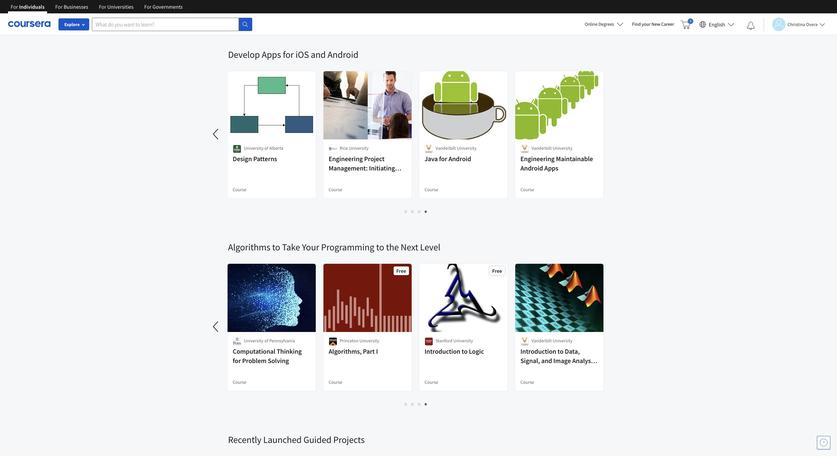 Task type: locate. For each thing, give the bounding box(es) containing it.
vanderbilt
[[436, 145, 456, 151], [532, 145, 552, 151], [532, 338, 552, 344]]

and for engineering
[[329, 173, 340, 182]]

2 vertical spatial and
[[542, 357, 553, 365]]

4 inside algorithms to take your programming to the next level carousel element
[[425, 401, 428, 407]]

for left businesses
[[55, 3, 63, 10]]

1 vertical spatial apps
[[545, 164, 559, 172]]

for left 'ios'
[[283, 48, 294, 61]]

and inside introduction to data, signal, and image analysis with matlab
[[542, 357, 553, 365]]

for left individuals
[[11, 3, 18, 10]]

3 button inside algorithms to take your programming to the next level carousel element
[[416, 400, 423, 408]]

1 vertical spatial and
[[329, 173, 340, 182]]

vanderbilt university image for develop apps for ios and android
[[521, 145, 529, 153]]

to left logic
[[462, 347, 468, 356]]

4
[[425, 208, 428, 215], [425, 401, 428, 407]]

3 button for algorithms to take your programming to the next level
[[416, 400, 423, 408]]

0 vertical spatial 4
[[425, 208, 428, 215]]

0 vertical spatial for
[[283, 48, 294, 61]]

maintainable
[[556, 155, 594, 163]]

university for engineering project management: initiating and planning
[[349, 145, 369, 151]]

1 engineering from the left
[[329, 155, 363, 163]]

2 horizontal spatial for
[[440, 155, 448, 163]]

4 for develop apps for ios and android
[[425, 208, 428, 215]]

apps
[[262, 48, 281, 61], [545, 164, 559, 172]]

engineering maintainable android apps
[[521, 155, 594, 172]]

show notifications image
[[748, 22, 756, 30]]

of for to
[[265, 338, 269, 344]]

for inside computational thinking for problem solving
[[233, 357, 241, 365]]

thinking
[[277, 347, 302, 356]]

university up part
[[360, 338, 380, 344]]

4 button inside algorithms to take your programming to the next level carousel element
[[423, 400, 430, 408]]

recently
[[228, 434, 262, 446]]

1 1 button from the top
[[403, 208, 410, 215]]

1 for to
[[405, 401, 408, 407]]

2 for develop apps for ios and android
[[412, 208, 414, 215]]

shopping cart: 1 item image
[[681, 18, 694, 29]]

planning
[[341, 173, 367, 182]]

1 button inside develop apps for ios and android carousel element
[[403, 208, 410, 215]]

1 2 button from the top
[[410, 208, 416, 215]]

vanderbilt up engineering maintainable android apps
[[532, 145, 552, 151]]

for for businesses
[[55, 3, 63, 10]]

0 horizontal spatial for
[[233, 357, 241, 365]]

2 2 button from the top
[[410, 400, 416, 408]]

1 vertical spatial android
[[449, 155, 472, 163]]

university of pennsylvania
[[244, 338, 295, 344]]

vanderbilt university inside algorithms to take your programming to the next level carousel element
[[532, 338, 573, 344]]

java for android
[[425, 155, 472, 163]]

0 vertical spatial 2 button
[[410, 208, 416, 215]]

0 vertical spatial 3 button
[[416, 208, 423, 215]]

ios
[[296, 48, 309, 61]]

course for java for android
[[425, 187, 439, 193]]

None search field
[[92, 18, 253, 31]]

1 vertical spatial list
[[228, 208, 605, 215]]

1 1 from the top
[[405, 208, 408, 215]]

apps inside engineering maintainable android apps
[[545, 164, 559, 172]]

1 2 from the top
[[412, 208, 414, 215]]

projects
[[334, 434, 365, 446]]

engineering inside engineering maintainable android apps
[[521, 155, 555, 163]]

0 vertical spatial 1 button
[[403, 208, 410, 215]]

for left governments
[[144, 3, 152, 10]]

data,
[[565, 347, 580, 356]]

1 vertical spatial 3
[[418, 401, 421, 407]]

2 vertical spatial android
[[521, 164, 544, 172]]

part
[[363, 347, 375, 356]]

2 1 from the top
[[405, 401, 408, 407]]

2 list from the top
[[228, 208, 605, 215]]

list for develop apps for ios and android
[[228, 208, 605, 215]]

4 for from the left
[[144, 3, 152, 10]]

1
[[405, 208, 408, 215], [405, 401, 408, 407]]

2 free from the left
[[493, 268, 503, 274]]

0 horizontal spatial engineering
[[329, 155, 363, 163]]

vanderbilt university
[[436, 145, 477, 151], [532, 145, 573, 151], [532, 338, 573, 344]]

university up introduction to logic
[[454, 338, 473, 344]]

for left problem
[[233, 357, 241, 365]]

of up computational thinking for problem solving in the left bottom of the page
[[265, 338, 269, 344]]

your
[[302, 241, 320, 253]]

2 3 from the top
[[418, 401, 421, 407]]

online degrees
[[585, 21, 615, 27]]

christina overa
[[788, 21, 818, 27]]

free for i
[[397, 268, 407, 274]]

introduction up signal,
[[521, 347, 557, 356]]

2 introduction from the left
[[521, 347, 557, 356]]

university up design patterns
[[244, 145, 264, 151]]

solving
[[268, 357, 289, 365]]

online
[[585, 21, 598, 27]]

university up maintainable on the top right of the page
[[553, 145, 573, 151]]

university for java for android
[[457, 145, 477, 151]]

1 free from the left
[[397, 268, 407, 274]]

1 vertical spatial of
[[265, 338, 269, 344]]

2 2 from the top
[[412, 401, 414, 407]]

0 horizontal spatial free
[[397, 268, 407, 274]]

2 button for algorithms to take your programming to the next level
[[410, 400, 416, 408]]

find your new career link
[[629, 20, 678, 28]]

1 vertical spatial for
[[440, 155, 448, 163]]

course for computational thinking for problem solving
[[233, 379, 247, 385]]

3 button
[[416, 208, 423, 215], [416, 400, 423, 408]]

2 inside algorithms to take your programming to the next level carousel element
[[412, 401, 414, 407]]

2 4 from the top
[[425, 401, 428, 407]]

1 vertical spatial 1 button
[[403, 400, 410, 408]]

apps down maintainable on the top right of the page
[[545, 164, 559, 172]]

explore
[[64, 21, 80, 27]]

1 horizontal spatial engineering
[[521, 155, 555, 163]]

2 vertical spatial for
[[233, 357, 241, 365]]

1 button inside algorithms to take your programming to the next level carousel element
[[403, 400, 410, 408]]

3 button inside develop apps for ios and android carousel element
[[416, 208, 423, 215]]

1 inside algorithms to take your programming to the next level carousel element
[[405, 401, 408, 407]]

and
[[311, 48, 326, 61], [329, 173, 340, 182], [542, 357, 553, 365]]

1 3 button from the top
[[416, 208, 423, 215]]

university right rice
[[349, 145, 369, 151]]

android
[[328, 48, 359, 61], [449, 155, 472, 163], [521, 164, 544, 172]]

for
[[11, 3, 18, 10], [55, 3, 63, 10], [99, 3, 106, 10], [144, 3, 152, 10]]

1 4 button from the top
[[423, 208, 430, 215]]

2 button inside develop apps for ios and android carousel element
[[410, 208, 416, 215]]

list inside develop apps for ios and android carousel element
[[228, 208, 605, 215]]

stanford
[[436, 338, 453, 344]]

2 inside develop apps for ios and android carousel element
[[412, 208, 414, 215]]

android inside engineering maintainable android apps
[[521, 164, 544, 172]]

4 button inside develop apps for ios and android carousel element
[[423, 208, 430, 215]]

vanderbilt university image inside algorithms to take your programming to the next level carousel element
[[521, 337, 529, 346]]

engineering inside engineering project management: initiating and planning
[[329, 155, 363, 163]]

to inside introduction to data, signal, and image analysis with matlab
[[558, 347, 564, 356]]

algorithms, part i
[[329, 347, 378, 356]]

1 for from the left
[[11, 3, 18, 10]]

4 inside develop apps for ios and android carousel element
[[425, 208, 428, 215]]

engineering
[[329, 155, 363, 163], [521, 155, 555, 163]]

android for java for android
[[449, 155, 472, 163]]

3
[[418, 208, 421, 215], [418, 401, 421, 407]]

to
[[272, 241, 280, 253], [377, 241, 385, 253], [462, 347, 468, 356], [558, 347, 564, 356]]

1 vertical spatial 3 button
[[416, 400, 423, 408]]

of inside develop apps for ios and android carousel element
[[265, 145, 269, 151]]

course
[[233, 187, 247, 193], [329, 187, 343, 193], [425, 187, 439, 193], [521, 187, 535, 193], [233, 379, 247, 385], [329, 379, 343, 385], [425, 379, 439, 385], [521, 379, 535, 385]]

0 vertical spatial and
[[311, 48, 326, 61]]

introduction inside introduction to data, signal, and image analysis with matlab
[[521, 347, 557, 356]]

for for apps
[[283, 48, 294, 61]]

new
[[652, 21, 661, 27]]

0 vertical spatial 3
[[418, 208, 421, 215]]

course for introduction to logic
[[425, 379, 439, 385]]

3 inside algorithms to take your programming to the next level carousel element
[[418, 401, 421, 407]]

1 horizontal spatial for
[[283, 48, 294, 61]]

1 list from the top
[[228, 15, 605, 22]]

2 vertical spatial list
[[228, 400, 605, 408]]

vanderbilt university up engineering maintainable android apps
[[532, 145, 573, 151]]

of inside algorithms to take your programming to the next level carousel element
[[265, 338, 269, 344]]

guided
[[304, 434, 332, 446]]

2 1 button from the top
[[403, 400, 410, 408]]

banner navigation
[[5, 0, 188, 13]]

recently launched guided projects
[[228, 434, 365, 446]]

2 of from the top
[[265, 338, 269, 344]]

1 horizontal spatial android
[[449, 155, 472, 163]]

1 of from the top
[[265, 145, 269, 151]]

1 vertical spatial 4
[[425, 401, 428, 407]]

for for individuals
[[11, 3, 18, 10]]

introduction down stanford
[[425, 347, 461, 356]]

0 vertical spatial list
[[228, 15, 605, 22]]

1 introduction from the left
[[425, 347, 461, 356]]

1 horizontal spatial introduction
[[521, 347, 557, 356]]

0 horizontal spatial android
[[328, 48, 359, 61]]

3 list from the top
[[228, 400, 605, 408]]

vanderbilt university image for algorithms to take your programming to the next level
[[521, 337, 529, 346]]

computational thinking for problem solving
[[233, 347, 302, 365]]

image
[[554, 357, 572, 365]]

1 button
[[403, 208, 410, 215], [403, 400, 410, 408]]

and right 'ios'
[[311, 48, 326, 61]]

vanderbilt inside algorithms to take your programming to the next level carousel element
[[532, 338, 552, 344]]

find your new career
[[633, 21, 675, 27]]

1 for android
[[405, 208, 408, 215]]

1 horizontal spatial apps
[[545, 164, 559, 172]]

2 engineering from the left
[[521, 155, 555, 163]]

introduction to data, signal, and image analysis with matlab
[[521, 347, 596, 374]]

universities
[[107, 3, 134, 10]]

1 horizontal spatial free
[[493, 268, 503, 274]]

2 horizontal spatial android
[[521, 164, 544, 172]]

university for introduction to logic
[[454, 338, 473, 344]]

1 button for android
[[403, 208, 410, 215]]

university
[[244, 145, 264, 151], [349, 145, 369, 151], [457, 145, 477, 151], [553, 145, 573, 151], [244, 338, 264, 344], [360, 338, 380, 344], [454, 338, 473, 344], [553, 338, 573, 344]]

logic
[[469, 347, 484, 356]]

university up data,
[[553, 338, 573, 344]]

0 vertical spatial 4 button
[[423, 208, 430, 215]]

free
[[397, 268, 407, 274], [493, 268, 503, 274]]

0 vertical spatial of
[[265, 145, 269, 151]]

to left the
[[377, 241, 385, 253]]

design patterns
[[233, 155, 277, 163]]

1 4 from the top
[[425, 208, 428, 215]]

vanderbilt university image
[[425, 145, 433, 153], [521, 145, 529, 153], [521, 337, 529, 346]]

english button
[[697, 13, 738, 35]]

1 inside develop apps for ios and android carousel element
[[405, 208, 408, 215]]

overa
[[807, 21, 818, 27]]

1 horizontal spatial and
[[329, 173, 340, 182]]

0 vertical spatial 1
[[405, 208, 408, 215]]

free for logic
[[493, 268, 503, 274]]

for governments
[[144, 3, 183, 10]]

2 3 button from the top
[[416, 400, 423, 408]]

2 4 button from the top
[[423, 400, 430, 408]]

0 vertical spatial apps
[[262, 48, 281, 61]]

0 horizontal spatial introduction
[[425, 347, 461, 356]]

vanderbilt university up introduction to data, signal, and image analysis with matlab
[[532, 338, 573, 344]]

of left alberta
[[265, 145, 269, 151]]

1 vertical spatial 4 button
[[423, 400, 430, 408]]

for left the universities
[[99, 3, 106, 10]]

1 vertical spatial 2 button
[[410, 400, 416, 408]]

list
[[228, 15, 605, 22], [228, 208, 605, 215], [228, 400, 605, 408]]

university up java for android
[[457, 145, 477, 151]]

2 horizontal spatial and
[[542, 357, 553, 365]]

2
[[412, 208, 414, 215], [412, 401, 414, 407]]

university for algorithms, part i
[[360, 338, 380, 344]]

to up image on the right of page
[[558, 347, 564, 356]]

list inside algorithms to take your programming to the next level carousel element
[[228, 400, 605, 408]]

launched
[[264, 434, 302, 446]]

and down management:
[[329, 173, 340, 182]]

3 for from the left
[[99, 3, 106, 10]]

of
[[265, 145, 269, 151], [265, 338, 269, 344]]

and up "matlab"
[[542, 357, 553, 365]]

1 3 from the top
[[418, 208, 421, 215]]

2 button
[[410, 208, 416, 215], [410, 400, 416, 408]]

i
[[376, 347, 378, 356]]

to left take
[[272, 241, 280, 253]]

vanderbilt up signal,
[[532, 338, 552, 344]]

2 button inside algorithms to take your programming to the next level carousel element
[[410, 400, 416, 408]]

algorithms to take your programming to the next level
[[228, 241, 441, 253]]

apps right 'develop'
[[262, 48, 281, 61]]

4 button for algorithms to take your programming to the next level
[[423, 400, 430, 408]]

for
[[283, 48, 294, 61], [440, 155, 448, 163], [233, 357, 241, 365]]

alberta
[[269, 145, 284, 151]]

3 inside develop apps for ios and android carousel element
[[418, 208, 421, 215]]

1 vertical spatial 2
[[412, 401, 414, 407]]

develop
[[228, 48, 260, 61]]

introduction
[[425, 347, 461, 356], [521, 347, 557, 356]]

and inside engineering project management: initiating and planning
[[329, 173, 340, 182]]

for right the java
[[440, 155, 448, 163]]

university of alberta image
[[233, 145, 241, 153]]

2 for from the left
[[55, 3, 63, 10]]

1 vertical spatial 1
[[405, 401, 408, 407]]

0 vertical spatial 2
[[412, 208, 414, 215]]



Task type: describe. For each thing, give the bounding box(es) containing it.
coursera image
[[8, 19, 51, 30]]

2 for algorithms to take your programming to the next level
[[412, 401, 414, 407]]

project
[[364, 155, 385, 163]]

computational
[[233, 347, 276, 356]]

What do you want to learn? text field
[[92, 18, 239, 31]]

list inside prepare for industry certification exams carousel element
[[228, 15, 605, 22]]

introduction for introduction to logic
[[425, 347, 461, 356]]

0 vertical spatial android
[[328, 48, 359, 61]]

princeton
[[340, 338, 359, 344]]

online degrees button
[[580, 17, 629, 31]]

stanford university image
[[425, 337, 433, 346]]

take
[[282, 241, 300, 253]]

university for engineering maintainable android apps
[[553, 145, 573, 151]]

management:
[[329, 164, 368, 172]]

find
[[633, 21, 641, 27]]

individuals
[[19, 3, 45, 10]]

princeton university image
[[329, 337, 337, 346]]

engineering for management:
[[329, 155, 363, 163]]

analysis
[[573, 357, 596, 365]]

problem
[[242, 357, 267, 365]]

prepare for industry certification exams carousel element
[[0, 0, 610, 28]]

christina overa button
[[764, 18, 826, 31]]

of for apps
[[265, 145, 269, 151]]

2 button for develop apps for ios and android
[[410, 208, 416, 215]]

3 button for develop apps for ios and android
[[416, 208, 423, 215]]

vanderbilt university up java for android
[[436, 145, 477, 151]]

introduction for introduction to data, signal, and image analysis with matlab
[[521, 347, 557, 356]]

governments
[[153, 3, 183, 10]]

3 for develop apps for ios and android
[[418, 208, 421, 215]]

course for design patterns
[[233, 187, 247, 193]]

university of alberta
[[244, 145, 284, 151]]

course for engineering project management: initiating and planning
[[329, 187, 343, 193]]

university for introduction to data, signal, and image analysis with matlab
[[553, 338, 573, 344]]

java
[[425, 155, 438, 163]]

patterns
[[254, 155, 277, 163]]

vanderbilt university for develop apps for ios and android
[[532, 145, 573, 151]]

previous slide image
[[208, 319, 224, 335]]

rice
[[340, 145, 348, 151]]

to for introduction to data, signal, and image analysis with matlab
[[558, 347, 564, 356]]

pennsylvania
[[269, 338, 295, 344]]

level
[[421, 241, 441, 253]]

english
[[710, 21, 726, 28]]

matlab
[[535, 366, 558, 374]]

explore button
[[59, 18, 89, 30]]

design
[[233, 155, 252, 163]]

algorithms,
[[329, 347, 362, 356]]

algorithms
[[228, 241, 271, 253]]

princeton university
[[340, 338, 380, 344]]

course for engineering maintainable android apps
[[521, 187, 535, 193]]

vanderbilt university for algorithms to take your programming to the next level
[[532, 338, 573, 344]]

businesses
[[64, 3, 88, 10]]

for for governments
[[144, 3, 152, 10]]

introduction to logic
[[425, 347, 484, 356]]

stanford university
[[436, 338, 473, 344]]

your
[[642, 21, 651, 27]]

for businesses
[[55, 3, 88, 10]]

0 horizontal spatial apps
[[262, 48, 281, 61]]

to for algorithms to take your programming to the next level
[[272, 241, 280, 253]]

for for thinking
[[233, 357, 241, 365]]

for for universities
[[99, 3, 106, 10]]

signal,
[[521, 357, 540, 365]]

programming
[[321, 241, 375, 253]]

to for introduction to logic
[[462, 347, 468, 356]]

with
[[521, 366, 534, 374]]

course for algorithms, part i
[[329, 379, 343, 385]]

university up computational at the bottom left of page
[[244, 338, 264, 344]]

vanderbilt up java for android
[[436, 145, 456, 151]]

3 for algorithms to take your programming to the next level
[[418, 401, 421, 407]]

4 for algorithms to take your programming to the next level
[[425, 401, 428, 407]]

rice university
[[340, 145, 369, 151]]

0 horizontal spatial and
[[311, 48, 326, 61]]

previous slide image
[[208, 126, 224, 142]]

rice university image
[[329, 145, 337, 153]]

develop apps for ios and android carousel element
[[0, 28, 610, 221]]

initiating
[[369, 164, 395, 172]]

android for engineering maintainable android apps
[[521, 164, 544, 172]]

for universities
[[99, 3, 134, 10]]

help center image
[[820, 439, 829, 447]]

engineering for android
[[521, 155, 555, 163]]

university of pennsylvania image
[[233, 337, 241, 346]]

course for introduction to data, signal, and image analysis with matlab
[[521, 379, 535, 385]]

for individuals
[[11, 3, 45, 10]]

vanderbilt for develop apps for ios and android
[[532, 145, 552, 151]]

the
[[386, 241, 399, 253]]

algorithms to take your programming to the next level carousel element
[[0, 221, 610, 414]]

engineering project management: initiating and planning
[[329, 155, 395, 182]]

vanderbilt for algorithms to take your programming to the next level
[[532, 338, 552, 344]]

recently launched guided projects carousel element
[[225, 414, 610, 456]]

1 button for to
[[403, 400, 410, 408]]

4 button for develop apps for ios and android
[[423, 208, 430, 215]]

christina
[[788, 21, 806, 27]]

and for introduction
[[542, 357, 553, 365]]

develop apps for ios and android
[[228, 48, 359, 61]]

next
[[401, 241, 419, 253]]

degrees
[[599, 21, 615, 27]]

list for algorithms to take your programming to the next level
[[228, 400, 605, 408]]

career
[[662, 21, 675, 27]]



Task type: vqa. For each thing, say whether or not it's contained in the screenshot.
step-
no



